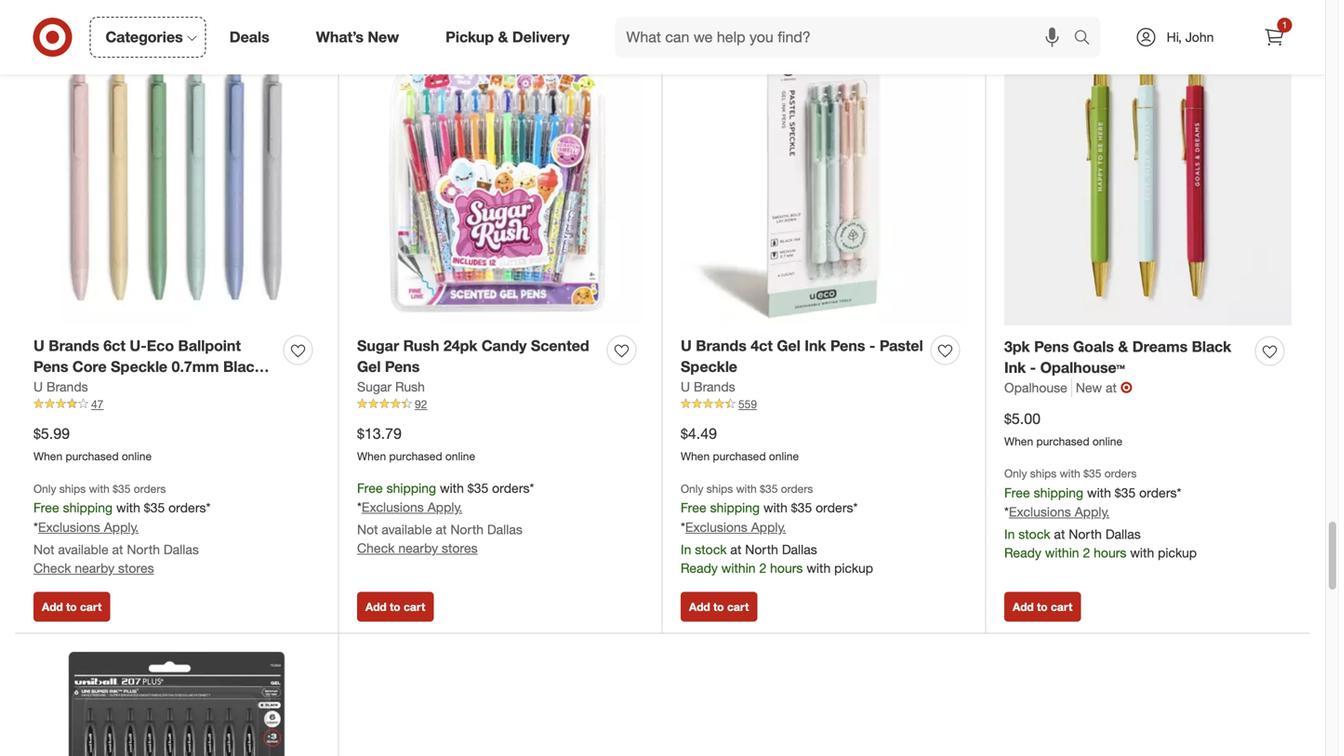 Task type: vqa. For each thing, say whether or not it's contained in the screenshot.
Estimated Ship Dimensions: 16.22 Inches Length X 10.472 Inches Width X 7.913 Inches Height Estimated Ship Weight: 4.661 Pounds
no



Task type: locate. For each thing, give the bounding box(es) containing it.
3 cart from the left
[[727, 600, 749, 614]]

purchased for $13.79
[[389, 449, 442, 463]]

ships down $4.49 when purchased online
[[707, 482, 733, 496]]

black right dreams
[[1192, 338, 1232, 356]]

1 horizontal spatial in
[[1005, 526, 1015, 543]]

shipping for u brands 4ct gel ink pens - pastel speckle
[[710, 500, 760, 516]]

2 horizontal spatial ink
[[1005, 359, 1026, 377]]

1 vertical spatial not
[[33, 541, 54, 558]]

sugar inside sugar rush link
[[357, 379, 392, 395]]

online down ¬ on the bottom right of page
[[1093, 434, 1123, 448]]

u
[[33, 337, 45, 355], [681, 337, 692, 355], [33, 379, 43, 395], [681, 379, 690, 395]]

*
[[357, 499, 362, 516], [1005, 504, 1009, 520], [33, 519, 38, 535], [681, 519, 686, 535]]

4 to from the left
[[1037, 600, 1048, 614]]

goals
[[1074, 338, 1114, 356]]

0 horizontal spatial orders
[[134, 482, 166, 496]]

1 horizontal spatial stores
[[442, 540, 478, 556]]

apply. inside free shipping with $35 orders* * exclusions apply. not available at north dallas check nearby stores
[[428, 499, 463, 516]]

stock
[[1019, 526, 1051, 543], [695, 541, 727, 558]]

online down 47 link
[[122, 449, 152, 463]]

ink up $5.99
[[33, 379, 55, 397]]

ink
[[805, 337, 827, 355], [1005, 359, 1026, 377], [33, 379, 55, 397]]

stock for $5.00
[[1019, 526, 1051, 543]]

ballpoint
[[178, 337, 241, 355]]

$35
[[1084, 467, 1102, 481], [468, 480, 489, 496], [113, 482, 131, 496], [760, 482, 778, 496], [1115, 485, 1136, 501], [144, 500, 165, 516], [792, 500, 812, 516]]

north inside only ships with $35 orders free shipping with $35 orders* * exclusions apply. not available at north dallas check nearby stores
[[127, 541, 160, 558]]

1 horizontal spatial speckle
[[681, 358, 738, 376]]

u brands down core
[[33, 379, 88, 395]]

4 add to cart from the left
[[1013, 600, 1073, 614]]

online inside $13.79 when purchased online
[[446, 449, 475, 463]]

-
[[870, 337, 876, 355], [1030, 359, 1037, 377]]

24pk
[[444, 337, 478, 355]]

0 vertical spatial gel
[[777, 337, 801, 355]]

u left 6ct
[[33, 337, 45, 355]]

orders* inside only ships with $35 orders free shipping with $35 orders* * exclusions apply. not available at north dallas check nearby stores
[[169, 500, 211, 516]]

2 cart from the left
[[404, 600, 426, 614]]

0 vertical spatial stores
[[442, 540, 478, 556]]

0 horizontal spatial 2
[[760, 560, 767, 576]]

cart
[[80, 600, 102, 614], [404, 600, 426, 614], [727, 600, 749, 614], [1051, 600, 1073, 614]]

2 add to cart from the left
[[366, 600, 426, 614]]

not inside free shipping with $35 orders* * exclusions apply. not available at north dallas check nearby stores
[[357, 522, 378, 538]]

orders for $5.99
[[134, 482, 166, 496]]

rush up 92
[[395, 379, 425, 395]]

only down $5.99
[[33, 482, 56, 496]]

0 horizontal spatial not
[[33, 541, 54, 558]]

1 horizontal spatial black
[[1192, 338, 1232, 356]]

1 horizontal spatial hours
[[1094, 545, 1127, 561]]

at for u brands 6ct u-eco ballpoint pens core speckle 0.7mm black ink
[[112, 541, 123, 558]]

purchased inside $5.99 when purchased online
[[66, 449, 119, 463]]

only down $5.00
[[1005, 467, 1028, 481]]

u left 4ct
[[681, 337, 692, 355]]

2 add to cart button from the left
[[357, 592, 434, 622]]

free down '$4.49' at the right bottom
[[681, 500, 707, 516]]

1 vertical spatial gel
[[357, 358, 381, 376]]

in for $5.00
[[1005, 526, 1015, 543]]

1 horizontal spatial available
[[382, 522, 432, 538]]

free
[[357, 480, 383, 496], [1005, 485, 1031, 501], [33, 500, 59, 516], [681, 500, 707, 516]]

- inside u brands 4ct gel ink pens - pastel speckle
[[870, 337, 876, 355]]

shipping down $4.49 when purchased online
[[710, 500, 760, 516]]

black
[[1192, 338, 1232, 356], [223, 358, 263, 376]]

1 vertical spatial stores
[[118, 560, 154, 576]]

apply. down $5.99 when purchased online
[[104, 519, 139, 535]]

purchased down $5.00
[[1037, 434, 1090, 448]]

& right "goals"
[[1119, 338, 1129, 356]]

at
[[1106, 380, 1117, 396], [436, 522, 447, 538], [1054, 526, 1066, 543], [112, 541, 123, 558], [731, 541, 742, 558]]

what's new
[[316, 28, 399, 46]]

exclusions down $5.99 when purchased online
[[38, 519, 100, 535]]

at inside only ships with $35 orders free shipping with $35 orders* * exclusions apply. not available at north dallas check nearby stores
[[112, 541, 123, 558]]

add to cart for $5.99
[[42, 600, 102, 614]]

dallas for u brands 6ct u-eco ballpoint pens core speckle 0.7mm black ink
[[164, 541, 199, 558]]

orders* for u brands 6ct u-eco ballpoint pens core speckle 0.7mm black ink
[[169, 500, 211, 516]]

* inside only ships with $35 orders free shipping with $35 orders* * exclusions apply. not available at north dallas check nearby stores
[[33, 519, 38, 535]]

orders down $5.00 when purchased online
[[1105, 467, 1137, 481]]

when down $5.99
[[33, 449, 62, 463]]

rush
[[403, 337, 440, 355], [395, 379, 425, 395]]

1 vertical spatial check nearby stores button
[[33, 559, 154, 578]]

apply. for u brands 6ct u-eco ballpoint pens core speckle 0.7mm black ink
[[104, 519, 139, 535]]

0 horizontal spatial speckle
[[111, 358, 168, 376]]

only inside only ships with $35 orders free shipping with $35 orders* * exclusions apply. not available at north dallas check nearby stores
[[33, 482, 56, 496]]

2 horizontal spatial ships
[[1031, 467, 1057, 481]]

check inside free shipping with $35 orders* * exclusions apply. not available at north dallas check nearby stores
[[357, 540, 395, 556]]

north for u brands 6ct u-eco ballpoint pens core speckle 0.7mm black ink
[[127, 541, 160, 558]]

online down 559 link
[[769, 449, 799, 463]]

pens inside 3pk pens goals & dreams black ink - opalhouse™
[[1035, 338, 1070, 356]]

ships inside only ships with $35 orders free shipping with $35 orders* * exclusions apply. not available at north dallas check nearby stores
[[59, 482, 86, 496]]

sugar rush 24pk candy scented gel pens image
[[357, 38, 644, 324], [357, 38, 644, 324]]

0 horizontal spatial stores
[[118, 560, 154, 576]]

1 horizontal spatial ships
[[707, 482, 733, 496]]

when inside $13.79 when purchased online
[[357, 449, 386, 463]]

black down ballpoint
[[223, 358, 263, 376]]

pens up sugar rush
[[385, 358, 420, 376]]

2 for $5.00
[[1083, 545, 1091, 561]]

brands left 4ct
[[696, 337, 747, 355]]

brands up core
[[49, 337, 99, 355]]

0 horizontal spatial hours
[[770, 560, 803, 576]]

nearby
[[398, 540, 438, 556], [75, 560, 115, 576]]

sugar inside sugar rush 24pk candy scented gel pens
[[357, 337, 399, 355]]

gel right 4ct
[[777, 337, 801, 355]]

1 u brands from the left
[[33, 379, 88, 395]]

orders*
[[492, 480, 534, 496], [1140, 485, 1182, 501], [169, 500, 211, 516], [816, 500, 858, 516]]

apply.
[[428, 499, 463, 516], [1075, 504, 1110, 520], [104, 519, 139, 535], [751, 519, 786, 535]]

new
[[368, 28, 399, 46], [1076, 380, 1103, 396]]

92
[[415, 397, 427, 411]]

brands for 'u brands' link for u brands 4ct gel ink pens - pastel speckle
[[694, 379, 736, 395]]

1 horizontal spatial gel
[[777, 337, 801, 355]]

brands for 'u brands' link related to u brands 6ct u-eco ballpoint pens core speckle 0.7mm black ink
[[47, 379, 88, 395]]

1 horizontal spatial check
[[357, 540, 395, 556]]

ships
[[1031, 467, 1057, 481], [59, 482, 86, 496], [707, 482, 733, 496]]

add to cart button
[[33, 592, 110, 622], [357, 592, 434, 622], [681, 592, 758, 622], [1005, 592, 1081, 622]]

exclusions apply. button down $5.99 when purchased online
[[38, 518, 139, 537]]

2 u brands from the left
[[681, 379, 736, 395]]

dallas for u brands 4ct gel ink pens - pastel speckle
[[782, 541, 818, 558]]

brands for u brands 4ct gel ink pens - pastel speckle link
[[696, 337, 747, 355]]

within
[[1045, 545, 1080, 561], [722, 560, 756, 576]]

exclusions down $13.79 when purchased online
[[362, 499, 424, 516]]

0 vertical spatial &
[[498, 28, 508, 46]]

hours for $5.00
[[1094, 545, 1127, 561]]

check inside only ships with $35 orders free shipping with $35 orders* * exclusions apply. not available at north dallas check nearby stores
[[33, 560, 71, 576]]

1 vertical spatial black
[[223, 358, 263, 376]]

rush for sugar rush
[[395, 379, 425, 395]]

cart for $4.49
[[727, 600, 749, 614]]

purchased down '$4.49' at the right bottom
[[713, 449, 766, 463]]

0 horizontal spatial ready
[[681, 560, 718, 576]]

0 horizontal spatial available
[[58, 541, 109, 558]]

0 horizontal spatial ships
[[59, 482, 86, 496]]

u brands link up '$4.49' at the right bottom
[[681, 378, 736, 396]]

u up '$4.49' at the right bottom
[[681, 379, 690, 395]]

1 horizontal spatial new
[[1076, 380, 1103, 396]]

1 horizontal spatial only ships with $35 orders free shipping with $35 orders* * exclusions apply. in stock at  north dallas ready within 2 hours with pickup
[[1005, 467, 1197, 561]]

shipping down $5.00 when purchased online
[[1034, 485, 1084, 501]]

available inside free shipping with $35 orders* * exclusions apply. not available at north dallas check nearby stores
[[382, 522, 432, 538]]

pickup & delivery link
[[430, 17, 593, 58]]

only
[[1005, 467, 1028, 481], [33, 482, 56, 496], [681, 482, 704, 496]]

1 horizontal spatial &
[[1119, 338, 1129, 356]]

speckle for 4ct
[[681, 358, 738, 376]]

available
[[382, 522, 432, 538], [58, 541, 109, 558]]

u brands link for u brands 4ct gel ink pens - pastel speckle
[[681, 378, 736, 396]]

0 horizontal spatial black
[[223, 358, 263, 376]]

not
[[357, 522, 378, 538], [33, 541, 54, 558]]

1 link
[[1255, 17, 1296, 58]]

1 vertical spatial available
[[58, 541, 109, 558]]

stock for $4.49
[[695, 541, 727, 558]]

& right pickup
[[498, 28, 508, 46]]

opalhouse new at ¬
[[1005, 379, 1133, 397]]

add to cart button for $4.49
[[681, 592, 758, 622]]

1 add to cart button from the left
[[33, 592, 110, 622]]

1 horizontal spatial only
[[681, 482, 704, 496]]

when down $5.00
[[1005, 434, 1034, 448]]

dreams
[[1133, 338, 1188, 356]]

uniball 6pk 207 plus+ retractable gel pens + 3 bonus click top pens 0.7mm black ink image
[[33, 652, 320, 756], [33, 652, 320, 756]]

1 vertical spatial -
[[1030, 359, 1037, 377]]

stores inside free shipping with $35 orders* * exclusions apply. not available at north dallas check nearby stores
[[442, 540, 478, 556]]

purchased
[[1037, 434, 1090, 448], [66, 449, 119, 463], [389, 449, 442, 463], [713, 449, 766, 463]]

1 horizontal spatial -
[[1030, 359, 1037, 377]]

free down $5.00
[[1005, 485, 1031, 501]]

1 sugar from the top
[[357, 337, 399, 355]]

speckle inside u brands 6ct u-eco ballpoint pens core speckle 0.7mm black ink
[[111, 358, 168, 376]]

within for $4.49
[[722, 560, 756, 576]]

1 horizontal spatial check nearby stores button
[[357, 539, 478, 558]]

2 to from the left
[[390, 600, 401, 614]]

exclusions down $4.49 when purchased online
[[686, 519, 748, 535]]

ships down $5.00 when purchased online
[[1031, 467, 1057, 481]]

3 add from the left
[[689, 600, 711, 614]]

0 horizontal spatial check nearby stores button
[[33, 559, 154, 578]]

1 horizontal spatial 2
[[1083, 545, 1091, 561]]

candy
[[482, 337, 527, 355]]

1 vertical spatial new
[[1076, 380, 1103, 396]]

shipping
[[387, 480, 436, 496], [1034, 485, 1084, 501], [63, 500, 113, 516], [710, 500, 760, 516]]

exclusions apply. button down $4.49 when purchased online
[[686, 518, 786, 537]]

stores inside only ships with $35 orders free shipping with $35 orders* * exclusions apply. not available at north dallas check nearby stores
[[118, 560, 154, 576]]

2 horizontal spatial orders
[[1105, 467, 1137, 481]]

1 horizontal spatial nearby
[[398, 540, 438, 556]]

1 horizontal spatial within
[[1045, 545, 1080, 561]]

shipping for u brands 6ct u-eco ballpoint pens core speckle 0.7mm black ink
[[63, 500, 113, 516]]

pens left pastel
[[831, 337, 866, 355]]

rush left 24pk
[[403, 337, 440, 355]]

brands
[[49, 337, 99, 355], [696, 337, 747, 355], [47, 379, 88, 395], [694, 379, 736, 395]]

add for $13.79
[[366, 600, 387, 614]]

* for u brands 4ct gel ink pens - pastel speckle
[[681, 519, 686, 535]]

add to cart for $13.79
[[366, 600, 426, 614]]

only for $5.99
[[33, 482, 56, 496]]

1 horizontal spatial ink
[[805, 337, 827, 355]]

new for what's
[[368, 28, 399, 46]]

new right "what's"
[[368, 28, 399, 46]]

only ships with $35 orders free shipping with $35 orders* * exclusions apply. in stock at  north dallas ready within 2 hours with pickup down $4.49 when purchased online
[[681, 482, 874, 576]]

purchased down "$13.79" on the left
[[389, 449, 442, 463]]

0 horizontal spatial ink
[[33, 379, 55, 397]]

brands inside u brands 4ct gel ink pens - pastel speckle
[[696, 337, 747, 355]]

exclusions for u brands 4ct gel ink pens - pastel speckle
[[686, 519, 748, 535]]

speckle
[[111, 358, 168, 376], [681, 358, 738, 376]]

0 vertical spatial -
[[870, 337, 876, 355]]

0 vertical spatial check
[[357, 540, 395, 556]]

when inside $5.00 when purchased online
[[1005, 434, 1034, 448]]

brands inside u brands 6ct u-eco ballpoint pens core speckle 0.7mm black ink
[[49, 337, 99, 355]]

new inside opalhouse new at ¬
[[1076, 380, 1103, 396]]

u brands 4ct gel ink pens - pastel speckle link
[[681, 335, 924, 378]]

0 vertical spatial check nearby stores button
[[357, 539, 478, 558]]

speckle down u-
[[111, 358, 168, 376]]

0 vertical spatial new
[[368, 28, 399, 46]]

rush for sugar rush 24pk candy scented gel pens
[[403, 337, 440, 355]]

gel up sugar rush
[[357, 358, 381, 376]]

exclusions for u brands 6ct u-eco ballpoint pens core speckle 0.7mm black ink
[[38, 519, 100, 535]]

apply. inside only ships with $35 orders free shipping with $35 orders* * exclusions apply. not available at north dallas check nearby stores
[[104, 519, 139, 535]]

orders
[[1105, 467, 1137, 481], [134, 482, 166, 496], [781, 482, 813, 496]]

shipping down $13.79 when purchased online
[[387, 480, 436, 496]]

check
[[357, 540, 395, 556], [33, 560, 71, 576]]

exclusions inside free shipping with $35 orders* * exclusions apply. not available at north dallas check nearby stores
[[362, 499, 424, 516]]

3 add to cart button from the left
[[681, 592, 758, 622]]

0 vertical spatial rush
[[403, 337, 440, 355]]

free for u brands 6ct u-eco ballpoint pens core speckle 0.7mm black ink
[[33, 500, 59, 516]]

add to cart
[[42, 600, 102, 614], [366, 600, 426, 614], [689, 600, 749, 614], [1013, 600, 1073, 614]]

add for $5.00
[[1013, 600, 1034, 614]]

1 u brands link from the left
[[33, 378, 88, 396]]

pickup
[[1158, 545, 1197, 561], [835, 560, 874, 576]]

ink right 4ct
[[805, 337, 827, 355]]

1 speckle from the left
[[111, 358, 168, 376]]

exclusions apply. button down $5.00 when purchased online
[[1009, 503, 1110, 522]]

only ships with $35 orders free shipping with $35 orders* * exclusions apply. in stock at  north dallas ready within 2 hours with pickup for $4.49
[[681, 482, 874, 576]]

0 horizontal spatial within
[[722, 560, 756, 576]]

0 vertical spatial not
[[357, 522, 378, 538]]

with
[[1060, 467, 1081, 481], [440, 480, 464, 496], [89, 482, 110, 496], [736, 482, 757, 496], [1088, 485, 1112, 501], [116, 500, 140, 516], [764, 500, 788, 516], [1131, 545, 1155, 561], [807, 560, 831, 576]]

rush inside sugar rush 24pk candy scented gel pens
[[403, 337, 440, 355]]

exclusions inside only ships with $35 orders free shipping with $35 orders* * exclusions apply. not available at north dallas check nearby stores
[[38, 519, 100, 535]]

pens right 3pk
[[1035, 338, 1070, 356]]

1 vertical spatial sugar
[[357, 379, 392, 395]]

4 add from the left
[[1013, 600, 1034, 614]]

pens left core
[[33, 358, 68, 376]]

at inside opalhouse new at ¬
[[1106, 380, 1117, 396]]

orders down $4.49 when purchased online
[[781, 482, 813, 496]]

orders down $5.99 when purchased online
[[134, 482, 166, 496]]

0 vertical spatial sugar
[[357, 337, 399, 355]]

sugar up sugar rush
[[357, 337, 399, 355]]

when
[[1005, 434, 1034, 448], [33, 449, 62, 463], [357, 449, 386, 463], [681, 449, 710, 463]]

2 u brands link from the left
[[681, 378, 736, 396]]

1 horizontal spatial orders
[[781, 482, 813, 496]]

speckle inside u brands 4ct gel ink pens - pastel speckle
[[681, 358, 738, 376]]

0 horizontal spatial nearby
[[75, 560, 115, 576]]

0 horizontal spatial in
[[681, 541, 692, 558]]

to for $5.00
[[1037, 600, 1048, 614]]

47 link
[[33, 396, 320, 413]]

when down '$4.49' at the right bottom
[[681, 449, 710, 463]]

1 vertical spatial &
[[1119, 338, 1129, 356]]

dallas
[[487, 522, 523, 538], [1106, 526, 1141, 543], [164, 541, 199, 558], [782, 541, 818, 558]]

with inside free shipping with $35 orders* * exclusions apply. not available at north dallas check nearby stores
[[440, 480, 464, 496]]

2 speckle from the left
[[681, 358, 738, 376]]

2
[[1083, 545, 1091, 561], [760, 560, 767, 576]]

online inside $5.00 when purchased online
[[1093, 434, 1123, 448]]

sugar
[[357, 337, 399, 355], [357, 379, 392, 395]]

1 horizontal spatial u brands
[[681, 379, 736, 395]]

0 vertical spatial nearby
[[398, 540, 438, 556]]

0 horizontal spatial -
[[870, 337, 876, 355]]

u inside u brands 6ct u-eco ballpoint pens core speckle 0.7mm black ink
[[33, 337, 45, 355]]

4 add to cart button from the left
[[1005, 592, 1081, 622]]

u brands 6ct u-eco ballpoint pens core speckle 0.7mm black ink
[[33, 337, 263, 397]]

pens inside u brands 6ct u-eco ballpoint pens core speckle 0.7mm black ink
[[33, 358, 68, 376]]

in
[[1005, 526, 1015, 543], [681, 541, 692, 558]]

0 horizontal spatial stock
[[695, 541, 727, 558]]

hours
[[1094, 545, 1127, 561], [770, 560, 803, 576]]

2 add from the left
[[366, 600, 387, 614]]

0 horizontal spatial u brands link
[[33, 378, 88, 396]]

only ships with $35 orders free shipping with $35 orders* * exclusions apply. in stock at  north dallas ready within 2 hours with pickup for $5.00
[[1005, 467, 1197, 561]]

brands down core
[[47, 379, 88, 395]]

when down "$13.79" on the left
[[357, 449, 386, 463]]

u brands link for u brands 6ct u-eco ballpoint pens core speckle 0.7mm black ink
[[33, 378, 88, 396]]

stores
[[442, 540, 478, 556], [118, 560, 154, 576]]

1 horizontal spatial stock
[[1019, 526, 1051, 543]]

0 horizontal spatial only
[[33, 482, 56, 496]]

deals link
[[214, 17, 293, 58]]

0 horizontal spatial check
[[33, 560, 71, 576]]

2 horizontal spatial only
[[1005, 467, 1028, 481]]

&
[[498, 28, 508, 46], [1119, 338, 1129, 356]]

exclusions down $5.00 when purchased online
[[1009, 504, 1072, 520]]

- left pastel
[[870, 337, 876, 355]]

1 vertical spatial check
[[33, 560, 71, 576]]

0 vertical spatial black
[[1192, 338, 1232, 356]]

0 horizontal spatial u brands
[[33, 379, 88, 395]]

1 vertical spatial ink
[[1005, 359, 1026, 377]]

$5.99
[[33, 425, 70, 443]]

1 horizontal spatial ready
[[1005, 545, 1042, 561]]

to for $5.99
[[66, 600, 77, 614]]

purchased inside $4.49 when purchased online
[[713, 449, 766, 463]]

shipping for 3pk pens goals & dreams black ink - opalhouse™
[[1034, 485, 1084, 501]]

add to cart button for $13.79
[[357, 592, 434, 622]]

exclusions apply. button
[[362, 498, 463, 517], [1009, 503, 1110, 522], [38, 518, 139, 537], [686, 518, 786, 537]]

2 vertical spatial ink
[[33, 379, 55, 397]]

purchased inside $13.79 when purchased online
[[389, 449, 442, 463]]

to
[[66, 600, 77, 614], [390, 600, 401, 614], [714, 600, 724, 614], [1037, 600, 1048, 614]]

deals
[[230, 28, 270, 46]]

u brands 6ct u-eco ballpoint pens core speckle 0.7mm black ink image
[[33, 38, 320, 324], [33, 38, 320, 324]]

gel inside sugar rush 24pk candy scented gel pens
[[357, 358, 381, 376]]

at inside free shipping with $35 orders* * exclusions apply. not available at north dallas check nearby stores
[[436, 522, 447, 538]]

online inside $5.99 when purchased online
[[122, 449, 152, 463]]

1 add from the left
[[42, 600, 63, 614]]

ships down $5.99 when purchased online
[[59, 482, 86, 496]]

1 add to cart from the left
[[42, 600, 102, 614]]

free inside free shipping with $35 orders* * exclusions apply. not available at north dallas check nearby stores
[[357, 480, 383, 496]]

1 cart from the left
[[80, 600, 102, 614]]

categories
[[106, 28, 183, 46]]

shipping inside free shipping with $35 orders* * exclusions apply. not available at north dallas check nearby stores
[[387, 480, 436, 496]]

purchased inside $5.00 when purchased online
[[1037, 434, 1090, 448]]

sugar for sugar rush
[[357, 379, 392, 395]]

0 vertical spatial available
[[382, 522, 432, 538]]

shipping inside only ships with $35 orders free shipping with $35 orders* * exclusions apply. not available at north dallas check nearby stores
[[63, 500, 113, 516]]

3 to from the left
[[714, 600, 724, 614]]

1
[[1283, 19, 1288, 31]]

u brands link down core
[[33, 378, 88, 396]]

online inside $4.49 when purchased online
[[769, 449, 799, 463]]

check nearby stores button
[[357, 539, 478, 558], [33, 559, 154, 578]]

add to cart for $4.49
[[689, 600, 749, 614]]

free down "$13.79" on the left
[[357, 480, 383, 496]]

4 cart from the left
[[1051, 600, 1073, 614]]

purchased for $5.00
[[1037, 434, 1090, 448]]

orders inside only ships with $35 orders free shipping with $35 orders* * exclusions apply. not available at north dallas check nearby stores
[[134, 482, 166, 496]]

3 add to cart from the left
[[689, 600, 749, 614]]

u brands 4ct gel ink pens - pastel speckle image
[[681, 38, 968, 324], [681, 38, 968, 324]]

categories link
[[90, 17, 206, 58]]

only ships with $35 orders free shipping with $35 orders* * exclusions apply. in stock at  north dallas ready within 2 hours with pickup down $5.00 when purchased online
[[1005, 467, 1197, 561]]

free inside only ships with $35 orders free shipping with $35 orders* * exclusions apply. not available at north dallas check nearby stores
[[33, 500, 59, 516]]

new down opalhouse™
[[1076, 380, 1103, 396]]

add for $4.49
[[689, 600, 711, 614]]

when inside $5.99 when purchased online
[[33, 449, 62, 463]]

- up opalhouse
[[1030, 359, 1037, 377]]

speckle up '$4.49' at the right bottom
[[681, 358, 738, 376]]

0 horizontal spatial only ships with $35 orders free shipping with $35 orders* * exclusions apply. in stock at  north dallas ready within 2 hours with pickup
[[681, 482, 874, 576]]

to for $13.79
[[390, 600, 401, 614]]

when inside $4.49 when purchased online
[[681, 449, 710, 463]]

2 for $4.49
[[760, 560, 767, 576]]

only ships with $35 orders free shipping with $35 orders* * exclusions apply. in stock at  north dallas ready within 2 hours with pickup
[[1005, 467, 1197, 561], [681, 482, 874, 576]]

apply. down $4.49 when purchased online
[[751, 519, 786, 535]]

& inside 3pk pens goals & dreams black ink - opalhouse™
[[1119, 338, 1129, 356]]

shipping down $5.99 when purchased online
[[63, 500, 113, 516]]

u brands link
[[33, 378, 88, 396], [681, 378, 736, 396]]

apply. down $5.00 when purchased online
[[1075, 504, 1110, 520]]

sugar up "$13.79" on the left
[[357, 379, 392, 395]]

at for u brands 4ct gel ink pens - pastel speckle
[[731, 541, 742, 558]]

free down $5.99
[[33, 500, 59, 516]]

exclusions apply. button down $13.79 when purchased online
[[362, 498, 463, 517]]

add
[[42, 600, 63, 614], [366, 600, 387, 614], [689, 600, 711, 614], [1013, 600, 1034, 614]]

exclusions apply. button for u brands 6ct u-eco ballpoint pens core speckle 0.7mm black ink
[[38, 518, 139, 537]]

ink down 3pk
[[1005, 359, 1026, 377]]

0 horizontal spatial pickup
[[835, 560, 874, 576]]

3pk pens goals & dreams black ink - opalhouse™ image
[[1005, 38, 1292, 325], [1005, 38, 1292, 325]]

1 vertical spatial rush
[[395, 379, 425, 395]]

ready
[[1005, 545, 1042, 561], [681, 560, 718, 576]]

free for 3pk pens goals & dreams black ink - opalhouse™
[[1005, 485, 1031, 501]]

pens inside sugar rush 24pk candy scented gel pens
[[385, 358, 420, 376]]

sugar rush
[[357, 379, 425, 395]]

pens
[[831, 337, 866, 355], [1035, 338, 1070, 356], [33, 358, 68, 376], [385, 358, 420, 376]]

gel
[[777, 337, 801, 355], [357, 358, 381, 376]]

only down '$4.49' at the right bottom
[[681, 482, 704, 496]]

dallas inside only ships with $35 orders free shipping with $35 orders* * exclusions apply. not available at north dallas check nearby stores
[[164, 541, 199, 558]]

purchased down $5.99
[[66, 449, 119, 463]]

¬
[[1121, 379, 1133, 397]]

online up free shipping with $35 orders* * exclusions apply. not available at north dallas check nearby stores
[[446, 449, 475, 463]]

purchased for $5.99
[[66, 449, 119, 463]]

* for 3pk pens goals & dreams black ink - opalhouse™
[[1005, 504, 1009, 520]]

3pk pens goals & dreams black ink - opalhouse™ link
[[1005, 336, 1249, 379]]

in for $4.49
[[681, 541, 692, 558]]

1 horizontal spatial pickup
[[1158, 545, 1197, 561]]

brands up '$4.49' at the right bottom
[[694, 379, 736, 395]]

u brands for u brands 4ct gel ink pens - pastel speckle
[[681, 379, 736, 395]]

u brands
[[33, 379, 88, 395], [681, 379, 736, 395]]

1 horizontal spatial u brands link
[[681, 378, 736, 396]]

apply. down $13.79 when purchased online
[[428, 499, 463, 516]]

hi, john
[[1167, 29, 1214, 45]]

u brands up '$4.49' at the right bottom
[[681, 379, 736, 395]]

0 horizontal spatial gel
[[357, 358, 381, 376]]

1 to from the left
[[66, 600, 77, 614]]

1 horizontal spatial not
[[357, 522, 378, 538]]

2 sugar from the top
[[357, 379, 392, 395]]

0 vertical spatial ink
[[805, 337, 827, 355]]

1 vertical spatial nearby
[[75, 560, 115, 576]]

0 horizontal spatial new
[[368, 28, 399, 46]]



Task type: describe. For each thing, give the bounding box(es) containing it.
scented
[[531, 337, 590, 355]]

sugar rush 24pk candy scented gel pens link
[[357, 335, 600, 378]]

$5.00
[[1005, 410, 1041, 428]]

gel inside u brands 4ct gel ink pens - pastel speckle
[[777, 337, 801, 355]]

sugar rush 24pk candy scented gel pens
[[357, 337, 590, 376]]

speckle for 6ct
[[111, 358, 168, 376]]

exclusions for 3pk pens goals & dreams black ink - opalhouse™
[[1009, 504, 1072, 520]]

559
[[739, 397, 757, 411]]

nearby inside free shipping with $35 orders* * exclusions apply. not available at north dallas check nearby stores
[[398, 540, 438, 556]]

only for $5.00
[[1005, 467, 1028, 481]]

nearby inside only ships with $35 orders free shipping with $35 orders* * exclusions apply. not available at north dallas check nearby stores
[[75, 560, 115, 576]]

ships for $4.49
[[707, 482, 733, 496]]

delivery
[[513, 28, 570, 46]]

ready for $5.00
[[1005, 545, 1042, 561]]

* inside free shipping with $35 orders* * exclusions apply. not available at north dallas check nearby stores
[[357, 499, 362, 516]]

What can we help you find? suggestions appear below search field
[[615, 17, 1079, 58]]

orders* inside free shipping with $35 orders* * exclusions apply. not available at north dallas check nearby stores
[[492, 480, 534, 496]]

- inside 3pk pens goals & dreams black ink - opalhouse™
[[1030, 359, 1037, 377]]

pickup
[[446, 28, 494, 46]]

orders* for u brands 4ct gel ink pens - pastel speckle
[[816, 500, 858, 516]]

when for $13.79
[[357, 449, 386, 463]]

what's
[[316, 28, 364, 46]]

add to cart for $5.00
[[1013, 600, 1073, 614]]

$13.79
[[357, 425, 402, 443]]

to for $4.49
[[714, 600, 724, 614]]

3pk pens goals & dreams black ink - opalhouse™
[[1005, 338, 1232, 377]]

pickup & delivery
[[446, 28, 570, 46]]

exclusions apply. button for 3pk pens goals & dreams black ink - opalhouse™
[[1009, 503, 1110, 522]]

47
[[91, 397, 104, 411]]

add for $5.99
[[42, 600, 63, 614]]

brands for the u brands 6ct u-eco ballpoint pens core speckle 0.7mm black ink link at the left of page
[[49, 337, 99, 355]]

$35 inside free shipping with $35 orders* * exclusions apply. not available at north dallas check nearby stores
[[468, 480, 489, 496]]

0 horizontal spatial &
[[498, 28, 508, 46]]

ships for $5.00
[[1031, 467, 1057, 481]]

when for $5.00
[[1005, 434, 1034, 448]]

search button
[[1066, 17, 1110, 61]]

available inside only ships with $35 orders free shipping with $35 orders* * exclusions apply. not available at north dallas check nearby stores
[[58, 541, 109, 558]]

sugar rush link
[[357, 378, 425, 396]]

sugar for sugar rush 24pk candy scented gel pens
[[357, 337, 399, 355]]

hi,
[[1167, 29, 1182, 45]]

3pk
[[1005, 338, 1030, 356]]

apply. for 3pk pens goals & dreams black ink - opalhouse™
[[1075, 504, 1110, 520]]

ink inside u brands 6ct u-eco ballpoint pens core speckle 0.7mm black ink
[[33, 379, 55, 397]]

* for u brands 6ct u-eco ballpoint pens core speckle 0.7mm black ink
[[33, 519, 38, 535]]

ready for $4.49
[[681, 560, 718, 576]]

cart for $13.79
[[404, 600, 426, 614]]

only ships with $35 orders free shipping with $35 orders* * exclusions apply. not available at north dallas check nearby stores
[[33, 482, 211, 576]]

online for $5.00
[[1093, 434, 1123, 448]]

online for $5.99
[[122, 449, 152, 463]]

ink inside u brands 4ct gel ink pens - pastel speckle
[[805, 337, 827, 355]]

$5.99 when purchased online
[[33, 425, 152, 463]]

u brands for u brands 6ct u-eco ballpoint pens core speckle 0.7mm black ink
[[33, 379, 88, 395]]

black inside u brands 6ct u-eco ballpoint pens core speckle 0.7mm black ink
[[223, 358, 263, 376]]

search
[[1066, 30, 1110, 48]]

pens inside u brands 4ct gel ink pens - pastel speckle
[[831, 337, 866, 355]]

within for $5.00
[[1045, 545, 1080, 561]]

not inside only ships with $35 orders free shipping with $35 orders* * exclusions apply. not available at north dallas check nearby stores
[[33, 541, 54, 558]]

only for $4.49
[[681, 482, 704, 496]]

559 link
[[681, 396, 968, 413]]

4ct
[[751, 337, 773, 355]]

u-
[[130, 337, 147, 355]]

$5.00 when purchased online
[[1005, 410, 1123, 448]]

ink inside 3pk pens goals & dreams black ink - opalhouse™
[[1005, 359, 1026, 377]]

north inside free shipping with $35 orders* * exclusions apply. not available at north dallas check nearby stores
[[451, 522, 484, 538]]

u up $5.99
[[33, 379, 43, 395]]

pickup for $5.00
[[1158, 545, 1197, 561]]

black inside 3pk pens goals & dreams black ink - opalhouse™
[[1192, 338, 1232, 356]]

online for $4.49
[[769, 449, 799, 463]]

free for u brands 4ct gel ink pens - pastel speckle
[[681, 500, 707, 516]]

u brands 6ct u-eco ballpoint pens core speckle 0.7mm black ink link
[[33, 335, 276, 397]]

apply. for u brands 4ct gel ink pens - pastel speckle
[[751, 519, 786, 535]]

exclusions apply. button for u brands 4ct gel ink pens - pastel speckle
[[686, 518, 786, 537]]

new for opalhouse
[[1076, 380, 1103, 396]]

orders* for 3pk pens goals & dreams black ink - opalhouse™
[[1140, 485, 1182, 501]]

u brands 4ct gel ink pens - pastel speckle
[[681, 337, 924, 376]]

92 link
[[357, 396, 644, 413]]

u inside u brands 4ct gel ink pens - pastel speckle
[[681, 337, 692, 355]]

$4.49
[[681, 425, 717, 443]]

hours for $4.49
[[770, 560, 803, 576]]

opalhouse link
[[1005, 379, 1073, 397]]

6ct
[[103, 337, 126, 355]]

opalhouse™
[[1041, 359, 1126, 377]]

john
[[1186, 29, 1214, 45]]

$4.49 when purchased online
[[681, 425, 799, 463]]

0.7mm
[[172, 358, 219, 376]]

north for u brands 4ct gel ink pens - pastel speckle
[[745, 541, 779, 558]]

orders for $5.00
[[1105, 467, 1137, 481]]

at for 3pk pens goals & dreams black ink - opalhouse™
[[1054, 526, 1066, 543]]

add to cart button for $5.99
[[33, 592, 110, 622]]

free shipping with $35 orders* * exclusions apply. not available at north dallas check nearby stores
[[357, 480, 534, 556]]

online for $13.79
[[446, 449, 475, 463]]

north for 3pk pens goals & dreams black ink - opalhouse™
[[1069, 526, 1102, 543]]

core
[[73, 358, 107, 376]]

dallas inside free shipping with $35 orders* * exclusions apply. not available at north dallas check nearby stores
[[487, 522, 523, 538]]

eco
[[147, 337, 174, 355]]

what's new link
[[300, 17, 423, 58]]

pickup for $4.49
[[835, 560, 874, 576]]

purchased for $4.49
[[713, 449, 766, 463]]

$13.79 when purchased online
[[357, 425, 475, 463]]

when for $4.49
[[681, 449, 710, 463]]

ships for $5.99
[[59, 482, 86, 496]]

when for $5.99
[[33, 449, 62, 463]]

cart for $5.99
[[80, 600, 102, 614]]

dallas for 3pk pens goals & dreams black ink - opalhouse™
[[1106, 526, 1141, 543]]

cart for $5.00
[[1051, 600, 1073, 614]]

add to cart button for $5.00
[[1005, 592, 1081, 622]]

pastel
[[880, 337, 924, 355]]

orders for $4.49
[[781, 482, 813, 496]]

opalhouse
[[1005, 380, 1068, 396]]



